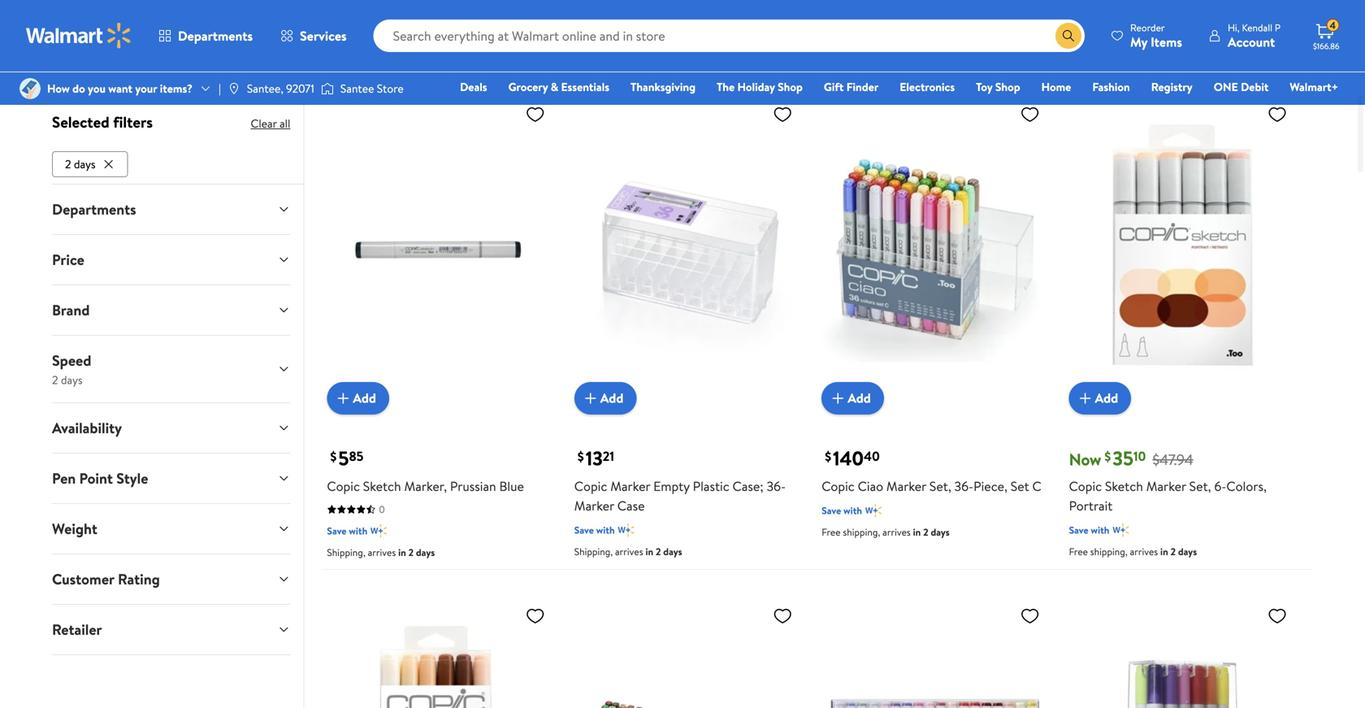 Task type: describe. For each thing, give the bounding box(es) containing it.
add to favorites list, copic ciao marker set, 36-piece, set c image
[[1021, 104, 1040, 125]]

add to favorites list, copic ciao marker set, 6-colors, portrait image
[[526, 606, 545, 626]]

holiday
[[738, 79, 775, 95]]

one debit
[[1214, 79, 1269, 95]]

speed 2 days
[[52, 350, 91, 388]]

now
[[1070, 448, 1102, 471]]

add to cart image for 5
[[334, 388, 353, 408]]

add to favorites list, copic classic marker set, 72-piece set, a image
[[773, 606, 793, 626]]

save with down $ 5 85
[[327, 524, 368, 538]]

marker left "case"
[[575, 497, 615, 514]]

price
[[52, 249, 84, 270]]

brand
[[52, 300, 90, 320]]

fashion link
[[1086, 78, 1138, 96]]

c
[[1033, 477, 1042, 495]]

$ 5 85
[[330, 445, 364, 472]]

pen point style
[[52, 468, 148, 488]]

toy shop
[[977, 79, 1021, 95]]

days down copic ciao marker set, 36-piece, set c
[[931, 525, 950, 539]]

piece,
[[974, 477, 1008, 495]]

the holiday shop
[[717, 79, 803, 95]]

selected
[[52, 111, 110, 132]]

services
[[300, 27, 347, 45]]

arrives down "case"
[[615, 545, 644, 558]]

marker,
[[404, 477, 447, 495]]

$166.86
[[1314, 41, 1340, 52]]

availability tab
[[39, 403, 304, 453]]

36- inside copic marker empty plastic case; 36- marker case
[[767, 477, 786, 495]]

in down now $ 35 10 $47.94 copic sketch marker set, 6-colors, portrait
[[1161, 545, 1169, 558]]

arrives down now $ 35 10 $47.94 copic sketch marker set, 6-colors, portrait
[[1131, 545, 1159, 558]]

days down copic marker empty plastic case; 36- marker case
[[664, 545, 683, 558]]

customer
[[52, 569, 114, 589]]

gift finder
[[824, 79, 879, 95]]

services button
[[267, 16, 361, 55]]

add for 13
[[601, 389, 624, 407]]

days down copic sketch marker, prussian blue
[[416, 545, 435, 559]]

deals
[[460, 79, 487, 95]]

departments button
[[145, 16, 267, 55]]

save up shipping, arrives in 3+ days
[[327, 23, 347, 36]]

add to favorites list, copic sketch marker, prussian blue image
[[526, 104, 545, 125]]

filters
[[113, 111, 153, 132]]

sketch inside now $ 35 10 $47.94 copic sketch marker set, 6-colors, portrait
[[1106, 477, 1144, 495]]

with up shipping, arrives in 3+ days
[[349, 23, 368, 36]]

walmart plus image for 13
[[618, 522, 635, 538]]

case;
[[733, 477, 764, 495]]

copic for 140
[[822, 477, 855, 495]]

santee, 92071
[[247, 80, 315, 96]]

2 inside button
[[65, 156, 71, 172]]

21
[[603, 447, 615, 465]]

add for 140
[[848, 389, 871, 407]]

with for 13
[[596, 523, 615, 537]]

blue
[[500, 477, 524, 495]]

pen
[[52, 468, 76, 488]]

clear all button
[[251, 111, 291, 137]]

walmart plus image for 140
[[866, 502, 882, 519]]

deals link
[[453, 78, 495, 96]]

speed
[[52, 350, 91, 370]]

arrives left 3+
[[368, 44, 396, 58]]

how
[[47, 80, 70, 96]]

Search search field
[[374, 20, 1085, 52]]

$ 140 40
[[825, 445, 880, 472]]

speed tab
[[39, 335, 304, 402]]

arrives down 0
[[368, 545, 396, 559]]

kendall
[[1243, 21, 1273, 35]]

all
[[280, 115, 291, 131]]

selected filters
[[52, 111, 153, 132]]

copic for 13
[[575, 477, 608, 495]]

add to favorites list, copic marker empty plastic case; 36-marker case image
[[773, 104, 793, 125]]

days inside speed 2 days
[[61, 372, 83, 388]]

retailer tab
[[39, 605, 304, 654]]

copic marker empty plastic case; 36- marker case
[[575, 477, 786, 514]]

rating
[[118, 569, 160, 589]]

days right 3+
[[422, 44, 441, 58]]

case
[[618, 497, 645, 514]]

essentials
[[561, 79, 610, 95]]

plastic
[[693, 477, 730, 495]]

with down $ 5 85
[[349, 524, 368, 538]]

5
[[338, 445, 349, 472]]

free for $47.94
[[1070, 545, 1089, 558]]

departments tab
[[39, 184, 304, 234]]

shipping, arrives in 3+ days
[[327, 44, 441, 58]]

debit
[[1242, 79, 1269, 95]]

 image for santee, 92071
[[228, 82, 241, 95]]

save for 13
[[575, 523, 594, 537]]

walmart plus image down 0
[[371, 523, 387, 539]]

$ for 140
[[825, 448, 832, 465]]

1 set, from the left
[[930, 477, 952, 495]]

copic marker empty plastic case; 36-marker case image
[[575, 98, 799, 401]]

days inside button
[[74, 156, 96, 172]]

your
[[135, 80, 157, 96]]

hi, kendall p account
[[1228, 21, 1281, 51]]

40
[[864, 447, 880, 465]]

point
[[79, 468, 113, 488]]

reorder
[[1131, 21, 1165, 35]]

free for 140
[[822, 525, 841, 539]]

colors,
[[1227, 477, 1267, 495]]

electronics link
[[893, 78, 963, 96]]

with for 140
[[844, 503, 863, 517]]

in left 3+
[[398, 44, 406, 58]]

add for 5
[[353, 389, 376, 407]]

3 add to cart image from the left
[[1076, 388, 1096, 408]]

35
[[1113, 445, 1134, 472]]

style
[[116, 468, 148, 488]]

days down now $ 35 10 $47.94 copic sketch marker set, 6-colors, portrait
[[1179, 545, 1198, 558]]

walmart+ link
[[1283, 78, 1346, 96]]

applied filters section element
[[52, 111, 153, 132]]

2 inside speed 2 days
[[52, 372, 58, 388]]

empty
[[654, 477, 690, 495]]

fashion
[[1093, 79, 1131, 95]]

shipping, for 140
[[843, 525, 881, 539]]

copic ciao marker set, 36-piece, set c
[[822, 477, 1042, 495]]

reorder my items
[[1131, 21, 1183, 51]]

price tab
[[39, 235, 304, 284]]

4 add from the left
[[1096, 389, 1119, 407]]

copic ciao marker set, 36-piece, set c image
[[822, 98, 1047, 401]]

items
[[1151, 33, 1183, 51]]

85
[[349, 447, 364, 465]]

how do you want your items?
[[47, 80, 193, 96]]



Task type: vqa. For each thing, say whether or not it's contained in the screenshot.
Forney Supercenter 802 E Us Highway 80, Forney, Tx 75126
no



Task type: locate. For each thing, give the bounding box(es) containing it.
walmart plus image
[[866, 502, 882, 519], [618, 522, 635, 538]]

 image for how do you want your items?
[[20, 78, 41, 99]]

3 copic from the left
[[822, 477, 855, 495]]

$ for 5
[[330, 448, 337, 465]]

shipping, down the ciao
[[843, 525, 881, 539]]

save for $47.94
[[1070, 523, 1089, 537]]

hi,
[[1228, 21, 1240, 35]]

gift
[[824, 79, 844, 95]]

1 vertical spatial free shipping, arrives in 2 days
[[1070, 545, 1198, 558]]

 image right |
[[228, 82, 241, 95]]

sketch up 0
[[363, 477, 401, 495]]

13
[[586, 445, 603, 472]]

0 vertical spatial walmart plus image
[[866, 502, 882, 519]]

copic inside now $ 35 10 $47.94 copic sketch marker set, 6-colors, portrait
[[1070, 477, 1103, 495]]

4 add button from the left
[[1070, 382, 1132, 414]]

1 add from the left
[[353, 389, 376, 407]]

walmart plus image up shipping, arrives in 3+ days
[[371, 21, 387, 38]]

with down $ 13 21
[[596, 523, 615, 537]]

2 sketch from the left
[[1106, 477, 1144, 495]]

copic classic marker set, 72-piece set, a image
[[575, 599, 799, 708]]

add to cart image up 85
[[334, 388, 353, 408]]

2 down copic marker empty plastic case; 36- marker case
[[656, 545, 661, 558]]

0 vertical spatial shipping,
[[843, 525, 881, 539]]

add button for 5
[[327, 382, 389, 414]]

days down the speed
[[61, 372, 83, 388]]

add to cart image for 140
[[829, 388, 848, 408]]

0 vertical spatial free
[[822, 525, 841, 539]]

customer rating tab
[[39, 554, 304, 604]]

1 horizontal spatial walmart plus image
[[866, 502, 882, 519]]

free shipping, arrives in 2 days down portrait
[[1070, 545, 1198, 558]]

92071
[[286, 80, 315, 96]]

$ inside now $ 35 10 $47.94 copic sketch marker set, 6-colors, portrait
[[1105, 448, 1112, 465]]

$ left 140
[[825, 448, 832, 465]]

1 vertical spatial free
[[1070, 545, 1089, 558]]

2 copic from the left
[[575, 477, 608, 495]]

shipping,
[[327, 44, 366, 58], [575, 545, 613, 558], [327, 545, 366, 559]]

save with for 13
[[575, 523, 615, 537]]

$47.94
[[1153, 450, 1194, 470]]

copic inside copic marker empty plastic case; 36- marker case
[[575, 477, 608, 495]]

2 add from the left
[[601, 389, 624, 407]]

1 $ from the left
[[330, 448, 337, 465]]

shipping, for $47.94
[[1091, 545, 1128, 558]]

copic down 140
[[822, 477, 855, 495]]

thanksgiving
[[631, 79, 696, 95]]

free down portrait
[[1070, 545, 1089, 558]]

in down copic ciao marker set, 36-piece, set c
[[914, 525, 921, 539]]

items?
[[160, 80, 193, 96]]

add button up 85
[[327, 382, 389, 414]]

add button for 140
[[822, 382, 884, 414]]

36-
[[767, 477, 786, 495], [955, 477, 974, 495]]

save with down portrait
[[1070, 523, 1110, 537]]

1 copic from the left
[[327, 477, 360, 495]]

one debit link
[[1207, 78, 1277, 96]]

Walmart Site-Wide search field
[[374, 20, 1085, 52]]

3+
[[409, 44, 420, 58]]

store
[[377, 80, 404, 96]]

1 vertical spatial departments
[[52, 199, 136, 219]]

 image left how
[[20, 78, 41, 99]]

1 horizontal spatial 36-
[[955, 477, 974, 495]]

add button up 21
[[575, 382, 637, 414]]

0 horizontal spatial set,
[[930, 477, 952, 495]]

walmart plus image down "case"
[[618, 522, 635, 538]]

2 36- from the left
[[955, 477, 974, 495]]

2 horizontal spatial add to cart image
[[1076, 388, 1096, 408]]

add up 40
[[848, 389, 871, 407]]

1 horizontal spatial set,
[[1190, 477, 1212, 495]]

save
[[327, 23, 347, 36], [822, 503, 842, 517], [575, 523, 594, 537], [1070, 523, 1089, 537], [327, 524, 347, 538]]

0 horizontal spatial shipping,
[[843, 525, 881, 539]]

electronics
[[900, 79, 955, 95]]

p
[[1275, 21, 1281, 35]]

copic down '13'
[[575, 477, 608, 495]]

add button
[[327, 382, 389, 414], [575, 382, 637, 414], [822, 382, 884, 414], [1070, 382, 1132, 414]]

shop right toy
[[996, 79, 1021, 95]]

1 add to cart image from the left
[[334, 388, 353, 408]]

copic
[[327, 477, 360, 495], [575, 477, 608, 495], [822, 477, 855, 495], [1070, 477, 1103, 495]]

gift finder link
[[817, 78, 886, 96]]

copic up portrait
[[1070, 477, 1103, 495]]

$ left 5
[[330, 448, 337, 465]]

0 horizontal spatial add to cart image
[[334, 388, 353, 408]]

in down copic sketch marker, prussian blue
[[398, 545, 406, 559]]

days down selected
[[74, 156, 96, 172]]

0 horizontal spatial free shipping, arrives in 2 days
[[822, 525, 950, 539]]

save down 140
[[822, 503, 842, 517]]

0 horizontal spatial shipping, arrives in 2 days
[[327, 545, 435, 559]]

add button up now
[[1070, 382, 1132, 414]]

shop up add to favorites list, copic marker empty plastic case; 36-marker case 'image'
[[778, 79, 803, 95]]

2 add to cart image from the left
[[829, 388, 848, 408]]

availability
[[52, 418, 122, 438]]

|
[[219, 80, 221, 96]]

save down portrait
[[1070, 523, 1089, 537]]

3 $ from the left
[[825, 448, 832, 465]]

with down portrait
[[1091, 523, 1110, 537]]

grocery & essentials
[[509, 79, 610, 95]]

1 add button from the left
[[327, 382, 389, 414]]

search icon image
[[1063, 29, 1076, 42]]

$ inside $ 140 40
[[825, 448, 832, 465]]

in down copic marker empty plastic case; 36- marker case
[[646, 545, 654, 558]]

registry
[[1152, 79, 1193, 95]]

$ left 35
[[1105, 448, 1112, 465]]

140
[[833, 445, 864, 472]]

weight
[[52, 518, 98, 539]]

add up 21
[[601, 389, 624, 407]]

free shipping, arrives in 2 days for $47.94
[[1070, 545, 1198, 558]]

availability button
[[39, 403, 304, 453]]

copic sketch marker set, 6-colors, portrait image
[[1070, 98, 1294, 401]]

$ left '13'
[[578, 448, 584, 465]]

prussian
[[450, 477, 496, 495]]

2 set, from the left
[[1190, 477, 1212, 495]]

4
[[1330, 18, 1337, 32]]

2 down now $ 35 10 $47.94 copic sketch marker set, 6-colors, portrait
[[1171, 545, 1176, 558]]

1 horizontal spatial  image
[[228, 82, 241, 95]]

customer rating button
[[39, 554, 304, 604]]

one
[[1214, 79, 1239, 95]]

with for $47.94
[[1091, 523, 1110, 537]]

$ inside $ 13 21
[[578, 448, 584, 465]]

retailer
[[52, 619, 102, 640]]

shop
[[778, 79, 803, 95], [996, 79, 1021, 95]]

now $ 35 10 $47.94 copic sketch marker set, 6-colors, portrait
[[1070, 445, 1267, 514]]

my
[[1131, 33, 1148, 51]]

add to cart image
[[581, 388, 601, 408]]

arrives down the ciao
[[883, 525, 911, 539]]

2 down selected
[[65, 156, 71, 172]]

weight button
[[39, 504, 304, 553]]

free down 140
[[822, 525, 841, 539]]

2 add button from the left
[[575, 382, 637, 414]]

arrives
[[368, 44, 396, 58], [883, 525, 911, 539], [615, 545, 644, 558], [1131, 545, 1159, 558], [368, 545, 396, 559]]

0 horizontal spatial  image
[[20, 78, 41, 99]]

price button
[[39, 235, 304, 284]]

free shipping, arrives in 2 days down the ciao
[[822, 525, 950, 539]]

free
[[822, 525, 841, 539], [1070, 545, 1089, 558]]

save with down '13'
[[575, 523, 615, 537]]

departments down 2 days button
[[52, 199, 136, 219]]

free shipping, arrives in 2 days for 140
[[822, 525, 950, 539]]

add to favorites list, copic ciao artist marker set, 12-colors, basic image
[[1268, 606, 1288, 626]]

add up 85
[[353, 389, 376, 407]]

grocery
[[509, 79, 548, 95]]

3 add button from the left
[[822, 382, 884, 414]]

home link
[[1035, 78, 1079, 96]]

save for 140
[[822, 503, 842, 517]]

$
[[330, 448, 337, 465], [578, 448, 584, 465], [825, 448, 832, 465], [1105, 448, 1112, 465]]

grocery & essentials link
[[501, 78, 617, 96]]

copic sketch marker, prussian blue image
[[327, 98, 552, 401]]

save with for $47.94
[[1070, 523, 1110, 537]]

copic ciao artist marker set, 12-colors, basic image
[[1070, 599, 1294, 708]]

0 horizontal spatial shop
[[778, 79, 803, 95]]

marker inside now $ 35 10 $47.94 copic sketch marker set, 6-colors, portrait
[[1147, 477, 1187, 495]]

1 36- from the left
[[767, 477, 786, 495]]

shipping, down portrait
[[1091, 545, 1128, 558]]

with
[[349, 23, 368, 36], [844, 503, 863, 517], [596, 523, 615, 537], [1091, 523, 1110, 537], [349, 524, 368, 538]]

set, left 6-
[[1190, 477, 1212, 495]]

1 vertical spatial walmart plus image
[[618, 522, 635, 538]]

0 horizontal spatial walmart plus image
[[618, 522, 635, 538]]

free shipping, arrives in 2 days
[[822, 525, 950, 539], [1070, 545, 1198, 558]]

with down the ciao
[[844, 503, 863, 517]]

shipping,
[[843, 525, 881, 539], [1091, 545, 1128, 558]]

1 shop from the left
[[778, 79, 803, 95]]

set, inside now $ 35 10 $47.94 copic sketch marker set, 6-colors, portrait
[[1190, 477, 1212, 495]]

3 add from the left
[[848, 389, 871, 407]]

add to favorites list, copic sketch marker set, 6-colors, portrait image
[[1268, 104, 1288, 125]]

save down '13'
[[575, 523, 594, 537]]

in
[[398, 44, 406, 58], [914, 525, 921, 539], [646, 545, 654, 558], [1161, 545, 1169, 558], [398, 545, 406, 559]]

1 vertical spatial shipping,
[[1091, 545, 1128, 558]]

pen point style tab
[[39, 453, 304, 503]]

0 vertical spatial free shipping, arrives in 2 days
[[822, 525, 950, 539]]

add to cart image
[[334, 388, 353, 408], [829, 388, 848, 408], [1076, 388, 1096, 408]]

2 $ from the left
[[578, 448, 584, 465]]

days
[[422, 44, 441, 58], [74, 156, 96, 172], [61, 372, 83, 388], [931, 525, 950, 539], [664, 545, 683, 558], [1179, 545, 1198, 558], [416, 545, 435, 559]]

brand tab
[[39, 285, 304, 335]]

0 horizontal spatial free
[[822, 525, 841, 539]]

0 horizontal spatial sketch
[[363, 477, 401, 495]]

save with
[[327, 23, 368, 36], [822, 503, 863, 517], [575, 523, 615, 537], [1070, 523, 1110, 537], [327, 524, 368, 538]]

2 days list item
[[52, 148, 131, 177]]

copic for 5
[[327, 477, 360, 495]]

marker right the ciao
[[887, 477, 927, 495]]

$ 13 21
[[578, 445, 615, 472]]

do
[[72, 80, 85, 96]]

1 sketch from the left
[[363, 477, 401, 495]]

copic ciao marker set, 6-colors, portrait image
[[327, 599, 552, 708]]

1 horizontal spatial sketch
[[1106, 477, 1144, 495]]

retailer button
[[39, 605, 304, 654]]

2 down copic ciao marker set, 36-piece, set c
[[924, 525, 929, 539]]

departments up |
[[178, 27, 253, 45]]

add to cart image up 140
[[829, 388, 848, 408]]

copic down 5
[[327, 477, 360, 495]]

$ for 13
[[578, 448, 584, 465]]

shipping, arrives in 2 days down 0
[[327, 545, 435, 559]]

copic sketch marker, prussian blue
[[327, 477, 524, 495]]

you
[[88, 80, 106, 96]]

customer rating
[[52, 569, 160, 589]]

departments inside dropdown button
[[52, 199, 136, 219]]

sketch down 35
[[1106, 477, 1144, 495]]

10
[[1134, 447, 1147, 465]]

the holiday shop link
[[710, 78, 810, 96]]

&
[[551, 79, 559, 95]]

1 horizontal spatial free
[[1070, 545, 1089, 558]]

1 horizontal spatial add to cart image
[[829, 388, 848, 408]]

walmart+
[[1290, 79, 1339, 95]]

shipping, arrives in 2 days
[[575, 545, 683, 558], [327, 545, 435, 559]]

weight tab
[[39, 504, 304, 553]]

 image right '92071'
[[321, 80, 334, 97]]

1 horizontal spatial shipping, arrives in 2 days
[[575, 545, 683, 558]]

shipping, arrives in 2 days down "case"
[[575, 545, 683, 558]]

$ inside $ 5 85
[[330, 448, 337, 465]]

2 shop from the left
[[996, 79, 1021, 95]]

save with down the ciao
[[822, 503, 863, 517]]

1 horizontal spatial shop
[[996, 79, 1021, 95]]

pen point style button
[[39, 453, 304, 503]]

departments button
[[39, 184, 304, 234]]

add to favorites list, copic sketch marker set, 72-piece set, b, v2 image
[[1021, 606, 1040, 626]]

4 copic from the left
[[1070, 477, 1103, 495]]

2 days
[[65, 156, 96, 172]]

1 horizontal spatial departments
[[178, 27, 253, 45]]

save with up shipping, arrives in 3+ days
[[327, 23, 368, 36]]

ciao
[[858, 477, 884, 495]]

add button for 13
[[575, 382, 637, 414]]

set
[[1011, 477, 1030, 495]]

2 down the speed
[[52, 372, 58, 388]]

0 horizontal spatial 36-
[[767, 477, 786, 495]]

2 days button
[[52, 151, 128, 177]]

set, left piece, on the right bottom
[[930, 477, 952, 495]]

add button up $ 140 40
[[822, 382, 884, 414]]

add up 35
[[1096, 389, 1119, 407]]

finder
[[847, 79, 879, 95]]

copic sketch marker set, 72-piece set, b, v2 image
[[822, 599, 1047, 708]]

brand button
[[39, 285, 304, 335]]

santee store
[[341, 80, 404, 96]]

walmart plus image down now $ 35 10 $47.94 copic sketch marker set, 6-colors, portrait
[[1113, 522, 1130, 538]]

walmart image
[[26, 23, 132, 49]]

save with for 140
[[822, 503, 863, 517]]

save down 5
[[327, 524, 347, 538]]

 image for santee store
[[321, 80, 334, 97]]

2 horizontal spatial  image
[[321, 80, 334, 97]]

add to cart image up now
[[1076, 388, 1096, 408]]

 image
[[20, 78, 41, 99], [321, 80, 334, 97], [228, 82, 241, 95]]

1 horizontal spatial free shipping, arrives in 2 days
[[1070, 545, 1198, 558]]

4 $ from the left
[[1105, 448, 1112, 465]]

0 horizontal spatial departments
[[52, 199, 136, 219]]

want
[[108, 80, 133, 96]]

departments inside popup button
[[178, 27, 253, 45]]

walmart plus image down the ciao
[[866, 502, 882, 519]]

36- left the 'set'
[[955, 477, 974, 495]]

0 vertical spatial departments
[[178, 27, 253, 45]]

1 horizontal spatial shipping,
[[1091, 545, 1128, 558]]

marker up "case"
[[611, 477, 651, 495]]

marker down the $47.94
[[1147, 477, 1187, 495]]

the
[[717, 79, 735, 95]]

walmart plus image
[[371, 21, 387, 38], [1113, 522, 1130, 538], [371, 523, 387, 539]]

2 down copic sketch marker, prussian blue
[[409, 545, 414, 559]]

36- right case;
[[767, 477, 786, 495]]

santee
[[341, 80, 374, 96]]

home
[[1042, 79, 1072, 95]]



